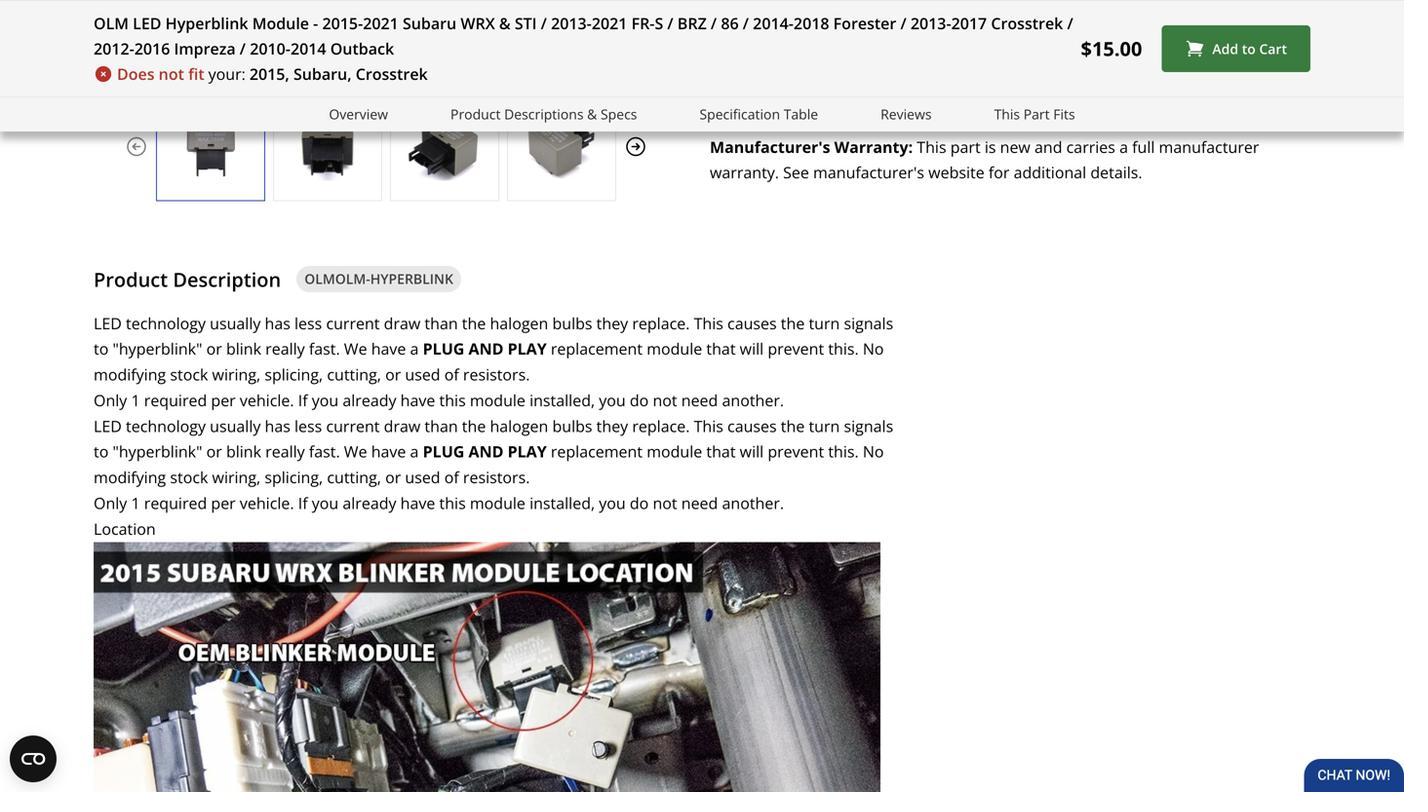 Task type: vqa. For each thing, say whether or not it's contained in the screenshot.
the bottom |
no



Task type: locate. For each thing, give the bounding box(es) containing it.
1 vertical spatial really
[[265, 442, 305, 463]]

1 vertical spatial modifying
[[94, 467, 166, 488]]

draw
[[384, 313, 421, 334], [384, 416, 421, 437]]

have
[[371, 339, 406, 360], [401, 390, 435, 411], [371, 442, 406, 463], [401, 493, 435, 514]]

2 required from the top
[[144, 493, 207, 514]]

plug up the only 1 required per vehicle.  if you already have this module installed, you do not need another.
[[423, 339, 465, 360]]

crosstrek right 2017
[[991, 13, 1063, 34]]

1 vertical spatial than
[[425, 416, 458, 437]]

resistors. up the only 1 required per vehicle.  if you already have this module installed, you do not need another.
[[463, 364, 530, 385]]

replacement
[[551, 339, 643, 360], [551, 442, 643, 463]]

1 horizontal spatial 2021
[[592, 13, 628, 34]]

and up the only 1 required per vehicle.  if you already have this module installed, you do not need another.
[[469, 339, 504, 360]]

1 vertical spatial another.
[[722, 493, 784, 514]]

fits
[[1054, 105, 1076, 123]]

and
[[469, 339, 504, 360], [469, 442, 504, 463]]

2010-
[[250, 38, 291, 59]]

wiring,
[[212, 364, 261, 385], [212, 467, 261, 488]]

does down 2016
[[117, 63, 155, 84]]

1 vehicle. from the top
[[240, 390, 294, 411]]

0 vertical spatial vehicle.
[[240, 390, 294, 411]]

1 vertical spatial has
[[265, 416, 291, 437]]

really
[[265, 339, 305, 360], [265, 442, 305, 463]]

fit down impreza
[[188, 63, 204, 84]]

0 horizontal spatial product
[[94, 266, 168, 293]]

turn
[[809, 313, 840, 334], [809, 416, 840, 437]]

another. for only 1 required per vehicle.  if you already have this module installed, you do not need another. location
[[722, 493, 784, 514]]

used
[[405, 364, 440, 385], [405, 467, 440, 488]]

1 vertical spatial causes
[[728, 416, 777, 437]]

1 horizontal spatial does not fit your: 2015, subaru, crosstrek
[[741, 14, 1052, 35]]

2 blink from the top
[[226, 442, 261, 463]]

0 vertical spatial splicing,
[[265, 364, 323, 385]]

0 vertical spatial we
[[344, 339, 367, 360]]

2 no from the top
[[863, 442, 884, 463]]

1 vertical spatial that
[[707, 442, 736, 463]]

1 resistors. from the top
[[463, 364, 530, 385]]

2 causes from the top
[[728, 416, 777, 437]]

2 play from the top
[[508, 442, 547, 463]]

installed, inside the "only 1 required per vehicle.  if you already have this module installed, you do not need another. location"
[[530, 493, 595, 514]]

crosstrek down outback
[[356, 63, 428, 84]]

1 another. from the top
[[722, 390, 784, 411]]

1 vertical spatial blink
[[226, 442, 261, 463]]

4 olmolm-hyperblink led hyperblink module - 2015+ wrx / 2015+ sti / 2013+ ft86 / 2014+ forester / 2013+ crosstrek, image from the left
[[508, 112, 615, 181]]

1 do from the top
[[630, 390, 649, 411]]

1 installed, from the top
[[530, 390, 595, 411]]

current down olmolm-
[[326, 313, 380, 334]]

does not fit your: 2015, subaru, crosstrek
[[741, 14, 1052, 35], [117, 63, 428, 84]]

draw down the only 1 required per vehicle.  if you already have this module installed, you do not need another.
[[384, 416, 421, 437]]

1 vertical spatial stock
[[170, 467, 208, 488]]

0 vertical spatial wiring,
[[212, 364, 261, 385]]

plug down the only 1 required per vehicle.  if you already have this module installed, you do not need another.
[[423, 442, 465, 463]]

1 vertical spatial we
[[344, 442, 367, 463]]

to
[[1242, 39, 1256, 58], [94, 339, 109, 360], [94, 442, 109, 463]]

1 vertical spatial plug and play
[[423, 442, 547, 463]]

this inside the "only 1 required per vehicle.  if you already have this module installed, you do not need another. location"
[[439, 493, 466, 514]]

if
[[298, 390, 308, 411], [298, 493, 308, 514]]

1 per from the top
[[211, 390, 236, 411]]

1 inside the "only 1 required per vehicle.  if you already have this module installed, you do not need another. location"
[[131, 493, 140, 514]]

a left full on the top right of the page
[[1120, 136, 1128, 157]]

2021 up outback
[[363, 13, 399, 34]]

draw down hyperblink
[[384, 313, 421, 334]]

0 vertical spatial blink
[[226, 339, 261, 360]]

2 really from the top
[[265, 442, 305, 463]]

product left description
[[94, 266, 168, 293]]

1 vertical spatial of
[[445, 467, 459, 488]]

replacement module that will prevent this.  no modifying stock wiring, splicing, cutting, or used of resistors. up the "only 1 required per vehicle.  if you already have this module installed, you do not need another. location"
[[94, 442, 884, 488]]

this for only 1 required per vehicle.  if you already have this module installed, you do not need another. location
[[439, 493, 466, 514]]

1 replace. from the top
[[632, 313, 690, 334]]

this
[[439, 390, 466, 411], [439, 493, 466, 514]]

product
[[451, 105, 501, 123], [94, 266, 168, 293]]

another. inside the "only 1 required per vehicle.  if you already have this module installed, you do not need another. location"
[[722, 493, 784, 514]]

1 horizontal spatial subaru,
[[918, 14, 976, 35]]

will
[[740, 339, 764, 360], [740, 442, 764, 463]]

1 we from the top
[[344, 339, 367, 360]]

does not fit your: 2015, subaru, crosstrek up 'reviews'
[[741, 14, 1052, 35]]

2015, left 2017
[[874, 14, 914, 35]]

plug and play down the only 1 required per vehicle.  if you already have this module installed, you do not need another.
[[423, 442, 547, 463]]

2 and from the top
[[469, 442, 504, 463]]

0 vertical spatial turn
[[809, 313, 840, 334]]

stock
[[170, 364, 208, 385], [170, 467, 208, 488]]

1 current from the top
[[326, 313, 380, 334]]

manufacturer's warranty:
[[710, 136, 913, 157]]

0 vertical spatial modifying
[[94, 364, 166, 385]]

than
[[425, 313, 458, 334], [425, 416, 458, 437]]

0 vertical spatial of
[[445, 364, 459, 385]]

0 vertical spatial halogen
[[490, 313, 548, 334]]

1 1 from the top
[[131, 390, 140, 411]]

1 plug from the top
[[423, 339, 465, 360]]

& inside olm led hyperblink module - 2015-2021 subaru wrx & sti / 2013-2021 fr-s / brz / 86 / 2014-2018 forester / 2013-2017 crosstrek / 2012-2016 impreza / 2010-2014 outback
[[499, 13, 511, 34]]

already inside the "only 1 required per vehicle.  if you already have this module installed, you do not need another. location"
[[343, 493, 397, 514]]

and down the only 1 required per vehicle.  if you already have this module installed, you do not need another.
[[469, 442, 504, 463]]

0 vertical spatial if
[[298, 390, 308, 411]]

product inside product descriptions & specs link
[[451, 105, 501, 123]]

this inside this part is new and carries a full manufacturer warranty. see manufacturer's website for additional details.
[[917, 136, 947, 157]]

of up the "only 1 required per vehicle.  if you already have this module installed, you do not need another. location"
[[445, 467, 459, 488]]

vehicle. inside the "only 1 required per vehicle.  if you already have this module installed, you do not need another. location"
[[240, 493, 294, 514]]

0 vertical spatial less
[[295, 313, 322, 334]]

& left sti
[[499, 13, 511, 34]]

1 if from the top
[[298, 390, 308, 411]]

of up the only 1 required per vehicle.  if you already have this module installed, you do not need another.
[[445, 364, 459, 385]]

splicing,
[[265, 364, 323, 385], [265, 467, 323, 488]]

2021 left fr-
[[592, 13, 628, 34]]

does not fit your: 2015, subaru, crosstrek down 2010-
[[117, 63, 428, 84]]

1 vertical spatial a
[[410, 339, 419, 360]]

1 vertical spatial only
[[94, 493, 127, 514]]

&
[[499, 13, 511, 34], [587, 105, 597, 123]]

1 horizontal spatial does
[[741, 14, 779, 35]]

descriptions
[[504, 105, 584, 123]]

vehicle. for only 1 required per vehicle.  if you already have this module installed, you do not need another. location
[[240, 493, 294, 514]]

0 vertical spatial replacement
[[551, 339, 643, 360]]

86
[[721, 13, 739, 34]]

1 vertical spatial bulbs
[[553, 416, 593, 437]]

1 need from the top
[[682, 390, 718, 411]]

this for only 1 required per vehicle.  if you already have this module installed, you do not need another.
[[439, 390, 466, 411]]

1 halogen from the top
[[490, 313, 548, 334]]

/ right forester
[[901, 13, 907, 34]]

product for product descriptions & specs
[[451, 105, 501, 123]]

details.
[[1091, 162, 1143, 183]]

1 vertical spatial installed,
[[530, 493, 595, 514]]

or
[[206, 339, 222, 360], [385, 364, 401, 385], [206, 442, 222, 463], [385, 467, 401, 488]]

fast.
[[309, 339, 340, 360], [309, 442, 340, 463]]

"hyperblink"
[[113, 339, 202, 360], [113, 442, 202, 463]]

they
[[597, 313, 628, 334], [597, 416, 628, 437]]

& left specs
[[587, 105, 597, 123]]

2 they from the top
[[597, 416, 628, 437]]

table
[[784, 105, 818, 123]]

1 fast. from the top
[[309, 339, 340, 360]]

only inside the "only 1 required per vehicle.  if you already have this module installed, you do not need another. location"
[[94, 493, 127, 514]]

3 olmolm-hyperblink led hyperblink module - 2015+ wrx / 2015+ sti / 2013+ ft86 / 2014+ forester / 2013+ crosstrek, image from the left
[[391, 112, 498, 181]]

2 modifying from the top
[[94, 467, 166, 488]]

already for only 1 required per vehicle.  if you already have this module installed, you do not need another.
[[343, 390, 397, 411]]

1 has from the top
[[265, 313, 291, 334]]

1 this from the top
[[439, 390, 466, 411]]

2 do from the top
[[630, 493, 649, 514]]

1 vertical spatial replace.
[[632, 416, 690, 437]]

1 vertical spatial led
[[94, 313, 122, 334]]

1 than from the top
[[425, 313, 458, 334]]

2 fast. from the top
[[309, 442, 340, 463]]

1 vertical spatial if
[[298, 493, 308, 514]]

1 vertical spatial plug
[[423, 442, 465, 463]]

0 vertical spatial product
[[451, 105, 501, 123]]

cutting, up the only 1 required per vehicle.  if you already have this module installed, you do not need another.
[[327, 364, 381, 385]]

2013- right forester
[[911, 13, 952, 34]]

cutting,
[[327, 364, 381, 385], [327, 467, 381, 488]]

1 vertical spatial they
[[597, 416, 628, 437]]

1 vertical spatial vehicle.
[[240, 493, 294, 514]]

2 usually from the top
[[210, 416, 261, 437]]

1 horizontal spatial product
[[451, 105, 501, 123]]

required
[[144, 390, 207, 411], [144, 493, 207, 514]]

overview
[[329, 105, 388, 123]]

no
[[863, 339, 884, 360], [863, 442, 884, 463]]

2 led technology usually has less current draw than the halogen bulbs they replace.  this causes the turn signals to "hyperblink" or blink really fast.  we have a from the top
[[94, 416, 894, 463]]

required inside the "only 1 required per vehicle.  if you already have this module installed, you do not need another. location"
[[144, 493, 207, 514]]

0 vertical spatial current
[[326, 313, 380, 334]]

1 only from the top
[[94, 390, 127, 411]]

installed,
[[530, 390, 595, 411], [530, 493, 595, 514]]

2013-
[[551, 13, 592, 34], [911, 13, 952, 34]]

1 vertical spatial per
[[211, 493, 236, 514]]

2 per from the top
[[211, 493, 236, 514]]

0 vertical spatial prevent
[[768, 339, 824, 360]]

1 vertical spatial will
[[740, 442, 764, 463]]

you
[[312, 390, 339, 411], [599, 390, 626, 411], [312, 493, 339, 514], [599, 493, 626, 514]]

2 already from the top
[[343, 493, 397, 514]]

a inside this part is new and carries a full manufacturer warranty. see manufacturer's website for additional details.
[[1120, 136, 1128, 157]]

2 draw from the top
[[384, 416, 421, 437]]

1 vertical spatial "hyperblink"
[[113, 442, 202, 463]]

does right '86'
[[741, 14, 779, 35]]

1 draw from the top
[[384, 313, 421, 334]]

overview link
[[329, 103, 388, 126]]

2015, down 2010-
[[250, 63, 289, 84]]

open widget image
[[10, 736, 57, 783]]

1 vertical spatial wiring,
[[212, 467, 261, 488]]

1 vertical spatial and
[[469, 442, 504, 463]]

1
[[131, 390, 140, 411], [131, 493, 140, 514]]

0 vertical spatial no
[[863, 339, 884, 360]]

only for only 1 required per vehicle.  if you already have this module installed, you do not need another.
[[94, 390, 127, 411]]

1 really from the top
[[265, 339, 305, 360]]

2 has from the top
[[265, 416, 291, 437]]

1 vertical spatial draw
[[384, 416, 421, 437]]

1 already from the top
[[343, 390, 397, 411]]

0 vertical spatial "hyperblink"
[[113, 339, 202, 360]]

2 halogen from the top
[[490, 416, 548, 437]]

installed, for only 1 required per vehicle.  if you already have this module installed, you do not need another.
[[530, 390, 595, 411]]

0 vertical spatial signals
[[844, 313, 894, 334]]

led
[[133, 13, 161, 34], [94, 313, 122, 334], [94, 416, 122, 437]]

sti
[[515, 13, 537, 34]]

2015,
[[874, 14, 914, 35], [250, 63, 289, 84]]

new
[[1000, 136, 1031, 157]]

1 and from the top
[[469, 339, 504, 360]]

olmolm-hyperblink led hyperblink module - 2015+ wrx / 2015+ sti / 2013+ ft86 / 2014+ forester / 2013+ crosstrek, image
[[157, 112, 264, 181], [274, 112, 381, 181], [391, 112, 498, 181], [508, 112, 615, 181]]

play
[[508, 339, 547, 360], [508, 442, 547, 463]]

if inside the "only 1 required per vehicle.  if you already have this module installed, you do not need another. location"
[[298, 493, 308, 514]]

manufacturer
[[1159, 136, 1260, 157]]

than down hyperblink
[[425, 313, 458, 334]]

plug
[[423, 339, 465, 360], [423, 442, 465, 463]]

2 this from the top
[[439, 493, 466, 514]]

1 olmolm-hyperblink led hyperblink module - 2015+ wrx / 2015+ sti / 2013+ ft86 / 2014+ forester / 2013+ crosstrek, image from the left
[[157, 112, 264, 181]]

0 vertical spatial this
[[439, 390, 466, 411]]

0 vertical spatial required
[[144, 390, 207, 411]]

your: down impreza
[[208, 63, 246, 84]]

2 vertical spatial a
[[410, 442, 419, 463]]

do for only 1 required per vehicle.  if you already have this module installed, you do not need another.
[[630, 390, 649, 411]]

usually
[[210, 313, 261, 334], [210, 416, 261, 437]]

a down the only 1 required per vehicle.  if you already have this module installed, you do not need another.
[[410, 442, 419, 463]]

2 only from the top
[[94, 493, 127, 514]]

0 horizontal spatial 2013-
[[551, 13, 592, 34]]

0 horizontal spatial &
[[499, 13, 511, 34]]

modifying
[[94, 364, 166, 385], [94, 467, 166, 488]]

subaru,
[[918, 14, 976, 35], [294, 63, 352, 84]]

a up the only 1 required per vehicle.  if you already have this module installed, you do not need another.
[[410, 339, 419, 360]]

1 that from the top
[[707, 339, 736, 360]]

only
[[94, 390, 127, 411], [94, 493, 127, 514]]

1 "hyperblink" from the top
[[113, 339, 202, 360]]

1 horizontal spatial &
[[587, 105, 597, 123]]

led technology usually has less current draw than the halogen bulbs they replace.  this causes the turn signals to "hyperblink" or blink really fast.  we have a down the only 1 required per vehicle.  if you already have this module installed, you do not need another.
[[94, 416, 894, 463]]

0 vertical spatial do
[[630, 390, 649, 411]]

1 vertical spatial &
[[587, 105, 597, 123]]

blink
[[226, 339, 261, 360], [226, 442, 261, 463]]

module inside the "only 1 required per vehicle.  if you already have this module installed, you do not need another. location"
[[470, 493, 526, 514]]

1 this. from the top
[[828, 339, 859, 360]]

1 vertical spatial fast.
[[309, 442, 340, 463]]

current down the only 1 required per vehicle.  if you already have this module installed, you do not need another.
[[326, 416, 380, 437]]

1 stock from the top
[[170, 364, 208, 385]]

module
[[647, 339, 703, 360], [470, 390, 526, 411], [647, 442, 703, 463], [470, 493, 526, 514]]

0 vertical spatial &
[[499, 13, 511, 34]]

causes
[[728, 313, 777, 334], [728, 416, 777, 437]]

and
[[1035, 136, 1063, 157]]

led technology usually has less current draw than the halogen bulbs they replace.  this causes the turn signals to "hyperblink" or blink really fast.  we have a up the only 1 required per vehicle.  if you already have this module installed, you do not need another.
[[94, 313, 894, 360]]

need inside the "only 1 required per vehicle.  if you already have this module installed, you do not need another. location"
[[682, 493, 718, 514]]

if for only 1 required per vehicle.  if you already have this module installed, you do not need another. location
[[298, 493, 308, 514]]

used up the only 1 required per vehicle.  if you already have this module installed, you do not need another.
[[405, 364, 440, 385]]

2 of from the top
[[445, 467, 459, 488]]

2 need from the top
[[682, 493, 718, 514]]

subaru, down 2014
[[294, 63, 352, 84]]

1 replacement module that will prevent this.  no modifying stock wiring, splicing, cutting, or used of resistors. from the top
[[94, 339, 884, 385]]

than down the only 1 required per vehicle.  if you already have this module installed, you do not need another.
[[425, 416, 458, 437]]

1 horizontal spatial 2013-
[[911, 13, 952, 34]]

1 vertical spatial product
[[94, 266, 168, 293]]

subaru, right forester
[[918, 14, 976, 35]]

bulbs
[[553, 313, 593, 334], [553, 416, 593, 437]]

0 vertical spatial technology
[[126, 313, 206, 334]]

1 horizontal spatial fit
[[813, 14, 829, 35]]

1 vertical spatial prevent
[[768, 442, 824, 463]]

2 another. from the top
[[722, 493, 784, 514]]

0 vertical spatial will
[[740, 339, 764, 360]]

fit
[[813, 14, 829, 35], [188, 63, 204, 84]]

0 vertical spatial that
[[707, 339, 736, 360]]

only 1 required per vehicle.  if you already have this module installed, you do not need another.
[[94, 390, 784, 411]]

need for only 1 required per vehicle.  if you already have this module installed, you do not need another.
[[682, 390, 718, 411]]

"hyperblink" down product description
[[113, 339, 202, 360]]

/ right sti
[[541, 13, 547, 34]]

is
[[985, 136, 996, 157]]

0 vertical spatial plug
[[423, 339, 465, 360]]

plug and play
[[423, 339, 547, 360], [423, 442, 547, 463]]

2 1 from the top
[[131, 493, 140, 514]]

1 play from the top
[[508, 339, 547, 360]]

2 replacement from the top
[[551, 442, 643, 463]]

0 horizontal spatial fit
[[188, 63, 204, 84]]

1 required from the top
[[144, 390, 207, 411]]

1 vertical spatial 2015,
[[250, 63, 289, 84]]

per inside the "only 1 required per vehicle.  if you already have this module installed, you do not need another. location"
[[211, 493, 236, 514]]

1 vertical spatial no
[[863, 442, 884, 463]]

1 vertical spatial current
[[326, 416, 380, 437]]

0 vertical spatial your:
[[833, 14, 870, 35]]

0 vertical spatial used
[[405, 364, 440, 385]]

used up the "only 1 required per vehicle.  if you already have this module installed, you do not need another. location"
[[405, 467, 440, 488]]

we
[[344, 339, 367, 360], [344, 442, 367, 463]]

2 this. from the top
[[828, 442, 859, 463]]

resistors. up the "only 1 required per vehicle.  if you already have this module installed, you do not need another. location"
[[463, 467, 530, 488]]

0 vertical spatial really
[[265, 339, 305, 360]]

1 vertical spatial replacement module that will prevent this.  no modifying stock wiring, splicing, cutting, or used of resistors.
[[94, 442, 884, 488]]

1 vertical spatial play
[[508, 442, 547, 463]]

"hyperblink" up location on the bottom of page
[[113, 442, 202, 463]]

fit left forester
[[813, 14, 829, 35]]

2 if from the top
[[298, 493, 308, 514]]

your: right 2018
[[833, 14, 870, 35]]

product left descriptions
[[451, 105, 501, 123]]

1 vertical spatial 1
[[131, 493, 140, 514]]

1 for only 1 required per vehicle.  if you already have this module installed, you do not need another.
[[131, 390, 140, 411]]

1 vertical spatial need
[[682, 493, 718, 514]]

current
[[326, 313, 380, 334], [326, 416, 380, 437]]

1 less from the top
[[295, 313, 322, 334]]

not
[[783, 14, 808, 35], [159, 63, 184, 84], [653, 390, 677, 411], [653, 493, 677, 514]]

vehicle.
[[240, 390, 294, 411], [240, 493, 294, 514]]

0 vertical spatial replace.
[[632, 313, 690, 334]]

0 vertical spatial bulbs
[[553, 313, 593, 334]]

your:
[[833, 14, 870, 35], [208, 63, 246, 84]]

cutting, up the "only 1 required per vehicle.  if you already have this module installed, you do not need another. location"
[[327, 467, 381, 488]]

need
[[682, 390, 718, 411], [682, 493, 718, 514]]

/ left 2010-
[[240, 38, 246, 59]]

replacement module that will prevent this.  no modifying stock wiring, splicing, cutting, or used of resistors. up the only 1 required per vehicle.  if you already have this module installed, you do not need another.
[[94, 339, 884, 385]]

2013- right sti
[[551, 13, 592, 34]]

do inside the "only 1 required per vehicle.  if you already have this module installed, you do not need another. location"
[[630, 493, 649, 514]]

0 vertical spatial than
[[425, 313, 458, 334]]

0 vertical spatial need
[[682, 390, 718, 411]]

1 vertical spatial this
[[439, 493, 466, 514]]

that
[[707, 339, 736, 360], [707, 442, 736, 463]]

1 vertical spatial do
[[630, 493, 649, 514]]

0 vertical spatial led
[[133, 13, 161, 34]]

1 vertical spatial usually
[[210, 416, 261, 437]]

0 vertical spatial stock
[[170, 364, 208, 385]]

per
[[211, 390, 236, 411], [211, 493, 236, 514]]

only for only 1 required per vehicle.  if you already have this module installed, you do not need another. location
[[94, 493, 127, 514]]

plug and play up the only 1 required per vehicle.  if you already have this module installed, you do not need another.
[[423, 339, 547, 360]]

2 bulbs from the top
[[553, 416, 593, 437]]



Task type: describe. For each thing, give the bounding box(es) containing it.
olm led hyperblink module - 2015-2021 subaru wrx & sti / 2013-2021 fr-s / brz / 86 / 2014-2018 forester / 2013-2017 crosstrek / 2012-2016 impreza / 2010-2014 outback
[[94, 13, 1074, 59]]

0 horizontal spatial your:
[[208, 63, 246, 84]]

required for only 1 required per vehicle.  if you already have this module installed, you do not need another.
[[144, 390, 207, 411]]

1 cutting, from the top
[[327, 364, 381, 385]]

2 vertical spatial led
[[94, 416, 122, 437]]

2014
[[291, 38, 326, 59]]

module
[[252, 13, 309, 34]]

1 horizontal spatial your:
[[833, 14, 870, 35]]

wrx
[[461, 13, 495, 34]]

outback
[[330, 38, 394, 59]]

1 2021 from the left
[[363, 13, 399, 34]]

warranty.
[[710, 162, 779, 183]]

1 technology from the top
[[126, 313, 206, 334]]

need for only 1 required per vehicle.  if you already have this module installed, you do not need another. location
[[682, 493, 718, 514]]

product description
[[94, 266, 281, 293]]

add
[[1213, 39, 1239, 58]]

1 modifying from the top
[[94, 364, 166, 385]]

1 will from the top
[[740, 339, 764, 360]]

crosstrek up this part fits
[[980, 14, 1052, 35]]

required for only 1 required per vehicle.  if you already have this module installed, you do not need another. location
[[144, 493, 207, 514]]

description
[[173, 266, 281, 293]]

1 no from the top
[[863, 339, 884, 360]]

1 replacement from the top
[[551, 339, 643, 360]]

olm
[[94, 13, 129, 34]]

1 for only 1 required per vehicle.  if you already have this module installed, you do not need another. location
[[131, 493, 140, 514]]

2 cutting, from the top
[[327, 467, 381, 488]]

2 than from the top
[[425, 416, 458, 437]]

location
[[94, 519, 156, 540]]

hyperblink
[[370, 270, 453, 288]]

-
[[313, 13, 318, 34]]

1 causes from the top
[[728, 313, 777, 334]]

not inside the "only 1 required per vehicle.  if you already have this module installed, you do not need another. location"
[[653, 493, 677, 514]]

1 led technology usually has less current draw than the halogen bulbs they replace.  this causes the turn signals to "hyperblink" or blink really fast.  we have a from the top
[[94, 313, 894, 360]]

1 wiring, from the top
[[212, 364, 261, 385]]

0 vertical spatial fit
[[813, 14, 829, 35]]

2012-
[[94, 38, 134, 59]]

only 1 required per vehicle.  if you already have this module installed, you do not need another. location
[[94, 493, 784, 540]]

crosstrek inside olm led hyperblink module - 2015-2021 subaru wrx & sti / 2013-2021 fr-s / brz / 86 / 2014-2018 forester / 2013-2017 crosstrek / 2012-2016 impreza / 2010-2014 outback
[[991, 13, 1063, 34]]

2 current from the top
[[326, 416, 380, 437]]

do for only 1 required per vehicle.  if you already have this module installed, you do not need another. location
[[630, 493, 649, 514]]

2017
[[952, 13, 987, 34]]

2 resistors. from the top
[[463, 467, 530, 488]]

2015-
[[322, 13, 363, 34]]

part
[[951, 136, 981, 157]]

/ right '86'
[[743, 13, 749, 34]]

/ right s on the left top
[[668, 13, 674, 34]]

1 horizontal spatial 2015,
[[874, 14, 914, 35]]

1 prevent from the top
[[768, 339, 824, 360]]

subaru
[[403, 13, 457, 34]]

for
[[989, 162, 1010, 183]]

2 prevent from the top
[[768, 442, 824, 463]]

carries
[[1067, 136, 1116, 157]]

see
[[783, 162, 809, 183]]

fr-
[[632, 13, 655, 34]]

product descriptions & specs
[[451, 105, 637, 123]]

1 bulbs from the top
[[553, 313, 593, 334]]

specs
[[601, 105, 637, 123]]

2016
[[134, 38, 170, 59]]

1 of from the top
[[445, 364, 459, 385]]

additional
[[1014, 162, 1087, 183]]

2 turn from the top
[[809, 416, 840, 437]]

2 vertical spatial to
[[94, 442, 109, 463]]

2 technology from the top
[[126, 416, 206, 437]]

2 replace. from the top
[[632, 416, 690, 437]]

reviews
[[881, 105, 932, 123]]

2 plug and play from the top
[[423, 442, 547, 463]]

this part fits
[[994, 105, 1076, 123]]

specification table link
[[700, 103, 818, 126]]

1 vertical spatial fit
[[188, 63, 204, 84]]

1 splicing, from the top
[[265, 364, 323, 385]]

add to cart button
[[1162, 25, 1311, 72]]

2 signals from the top
[[844, 416, 894, 437]]

brz
[[678, 13, 707, 34]]

2 used from the top
[[405, 467, 440, 488]]

2 olmolm-hyperblink led hyperblink module - 2015+ wrx / 2015+ sti / 2013+ ft86 / 2014+ forester / 2013+ crosstrek, image from the left
[[274, 112, 381, 181]]

manufacturer's
[[814, 162, 925, 183]]

add to cart
[[1213, 39, 1287, 58]]

2014-
[[753, 13, 794, 34]]

0 vertical spatial does not fit your: 2015, subaru, crosstrek
[[741, 14, 1052, 35]]

full
[[1133, 136, 1155, 157]]

per for only 1 required per vehicle.  if you already have this module installed, you do not need another. location
[[211, 493, 236, 514]]

0 vertical spatial does
[[741, 14, 779, 35]]

product for product description
[[94, 266, 168, 293]]

2018
[[794, 13, 830, 34]]

$15.00
[[1081, 35, 1143, 62]]

1 plug and play from the top
[[423, 339, 547, 360]]

2 2013- from the left
[[911, 13, 952, 34]]

olmolm-hyperblink
[[305, 270, 453, 288]]

hyperblink
[[166, 13, 248, 34]]

specification table
[[700, 105, 818, 123]]

specification
[[700, 105, 780, 123]]

per for only 1 required per vehicle.  if you already have this module installed, you do not need another.
[[211, 390, 236, 411]]

cart
[[1260, 39, 1287, 58]]

to inside button
[[1242, 39, 1256, 58]]

/ up fits at the right
[[1068, 13, 1074, 34]]

1 vertical spatial does
[[117, 63, 155, 84]]

/ left '86'
[[711, 13, 717, 34]]

reviews link
[[881, 103, 932, 126]]

s
[[655, 13, 663, 34]]

vehicle. for only 1 required per vehicle.  if you already have this module installed, you do not need another.
[[240, 390, 294, 411]]

already for only 1 required per vehicle.  if you already have this module installed, you do not need another. location
[[343, 493, 397, 514]]

warranty:
[[835, 136, 913, 157]]

1 vertical spatial subaru,
[[294, 63, 352, 84]]

if for only 1 required per vehicle.  if you already have this module installed, you do not need another.
[[298, 390, 308, 411]]

1 signals from the top
[[844, 313, 894, 334]]

2 stock from the top
[[170, 467, 208, 488]]

impreza
[[174, 38, 236, 59]]

part
[[1024, 105, 1050, 123]]

installed, for only 1 required per vehicle.  if you already have this module installed, you do not need another. location
[[530, 493, 595, 514]]

2 plug from the top
[[423, 442, 465, 463]]

2 we from the top
[[344, 442, 367, 463]]

led inside olm led hyperblink module - 2015-2021 subaru wrx & sti / 2013-2021 fr-s / brz / 86 / 2014-2018 forester / 2013-2017 crosstrek / 2012-2016 impreza / 2010-2014 outback
[[133, 13, 161, 34]]

have inside the "only 1 required per vehicle.  if you already have this module installed, you do not need another. location"
[[401, 493, 435, 514]]

another. for only 1 required per vehicle.  if you already have this module installed, you do not need another.
[[722, 390, 784, 411]]

this part fits link
[[994, 103, 1076, 126]]

2 replacement module that will prevent this.  no modifying stock wiring, splicing, cutting, or used of resistors. from the top
[[94, 442, 884, 488]]

1 blink from the top
[[226, 339, 261, 360]]

1 used from the top
[[405, 364, 440, 385]]

product descriptions & specs link
[[451, 103, 637, 126]]

2 will from the top
[[740, 442, 764, 463]]

olmolm-
[[305, 270, 370, 288]]

2 splicing, from the top
[[265, 467, 323, 488]]

this part is new and carries a full manufacturer warranty. see manufacturer's website for additional details.
[[710, 136, 1260, 183]]

2 less from the top
[[295, 416, 322, 437]]

1 usually from the top
[[210, 313, 261, 334]]

1 they from the top
[[597, 313, 628, 334]]

2 wiring, from the top
[[212, 467, 261, 488]]

go to right image image
[[624, 135, 648, 158]]

1 vertical spatial to
[[94, 339, 109, 360]]

1 vertical spatial does not fit your: 2015, subaru, crosstrek
[[117, 63, 428, 84]]

1 2013- from the left
[[551, 13, 592, 34]]

2 that from the top
[[707, 442, 736, 463]]

forester
[[834, 13, 897, 34]]

1 turn from the top
[[809, 313, 840, 334]]

website
[[929, 162, 985, 183]]

manufacturer's
[[710, 136, 831, 157]]

2 2021 from the left
[[592, 13, 628, 34]]

2 "hyperblink" from the top
[[113, 442, 202, 463]]



